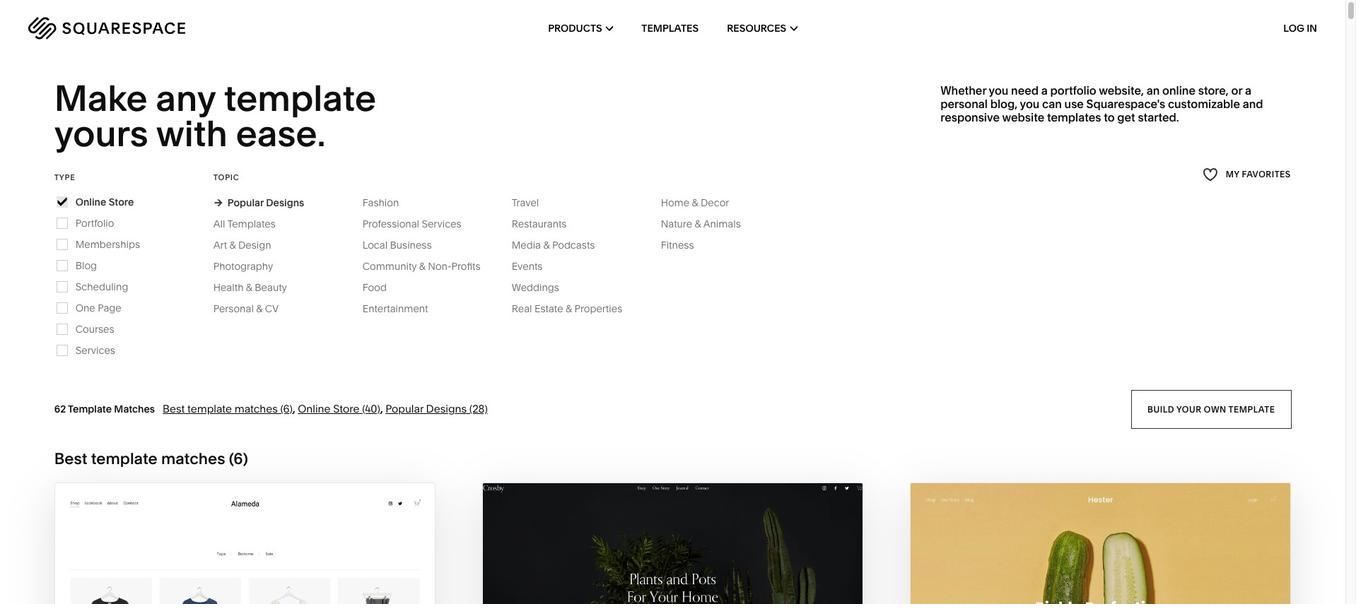 Task type: vqa. For each thing, say whether or not it's contained in the screenshot.
Design OPTION
no



Task type: describe. For each thing, give the bounding box(es) containing it.
1 vertical spatial online
[[298, 402, 331, 416]]

professional
[[363, 218, 419, 230]]

best for best template matches ( 6 )
[[54, 450, 87, 469]]

best template matches ( 6 )
[[54, 450, 248, 469]]

media & podcasts link
[[512, 239, 609, 252]]

store,
[[1198, 83, 1229, 97]]

design
[[238, 239, 271, 252]]

art & design link
[[213, 239, 285, 252]]

0 horizontal spatial designs
[[266, 196, 304, 209]]

hester image
[[911, 483, 1291, 605]]

in
[[1307, 22, 1317, 35]]

restaurants
[[512, 218, 567, 230]]

health
[[213, 281, 244, 294]]

website,
[[1099, 83, 1144, 97]]

templates link
[[641, 0, 699, 57]]

scheduling
[[75, 281, 128, 293]]

nature
[[661, 218, 692, 230]]

personal
[[940, 97, 988, 111]]

online store (40) link
[[298, 402, 380, 416]]

1 vertical spatial designs
[[426, 402, 467, 416]]

started.
[[1138, 110, 1179, 125]]

build your own template
[[1147, 404, 1275, 415]]

properties
[[574, 302, 622, 315]]

template inside "button"
[[1228, 404, 1275, 415]]

customizable
[[1168, 97, 1240, 111]]

make any template yours with ease.
[[54, 76, 384, 156]]

1 horizontal spatial services
[[422, 218, 461, 230]]

events link
[[512, 260, 557, 273]]

products button
[[548, 0, 613, 57]]

1 a from the left
[[1041, 83, 1048, 97]]

professional services
[[363, 218, 461, 230]]

entertainment link
[[363, 302, 442, 315]]

(28)
[[469, 402, 488, 416]]

best template matches (6) , online store (40) , popular designs (28)
[[163, 402, 488, 416]]

whether you need a portfolio website, an online store, or a personal blog, you can use squarespace's customizable and responsive website templates to get started.
[[940, 83, 1263, 125]]

page
[[98, 302, 121, 314]]

1 horizontal spatial you
[[1020, 97, 1040, 111]]

online
[[1162, 83, 1196, 97]]

nature & animals link
[[661, 218, 755, 230]]

crosby element
[[483, 483, 863, 605]]

best for best template matches (6) , online store (40) , popular designs (28)
[[163, 402, 185, 416]]

food link
[[363, 281, 401, 294]]

& for cv
[[256, 302, 263, 315]]

topic
[[213, 172, 239, 182]]

weddings link
[[512, 281, 573, 294]]

travel
[[512, 196, 539, 209]]

all templates link
[[213, 218, 290, 230]]

photography link
[[213, 260, 287, 273]]

6
[[234, 450, 243, 469]]

1 vertical spatial popular
[[385, 402, 423, 416]]

0 horizontal spatial online
[[75, 196, 106, 208]]

and
[[1243, 97, 1263, 111]]

& for podcasts
[[543, 239, 550, 252]]

matches for (
[[161, 450, 225, 469]]

whether
[[940, 83, 986, 97]]

community
[[363, 260, 417, 273]]

hester element
[[911, 483, 1291, 605]]

home
[[661, 196, 689, 209]]

1 vertical spatial store
[[333, 402, 360, 416]]

build
[[1147, 404, 1174, 415]]

type
[[54, 172, 75, 182]]

your
[[1176, 404, 1201, 415]]

real estate & properties
[[512, 302, 622, 315]]

to
[[1104, 110, 1115, 125]]

blog,
[[990, 97, 1018, 111]]

personal & cv link
[[213, 302, 293, 315]]

local business link
[[363, 239, 446, 252]]

(
[[229, 450, 234, 469]]

an
[[1147, 83, 1160, 97]]

media & podcasts
[[512, 239, 595, 252]]

professional services link
[[363, 218, 476, 230]]

my
[[1226, 169, 1240, 180]]

real
[[512, 302, 532, 315]]

popular designs link
[[213, 196, 304, 209]]

community & non-profits
[[363, 260, 480, 273]]

or
[[1231, 83, 1242, 97]]

can
[[1042, 97, 1062, 111]]

health & beauty link
[[213, 281, 301, 294]]

62
[[54, 403, 66, 416]]

get
[[1117, 110, 1135, 125]]

alameda image
[[55, 483, 435, 605]]

art & design
[[213, 239, 271, 252]]

log
[[1284, 22, 1304, 35]]

alameda element
[[55, 483, 435, 605]]

restaurants link
[[512, 218, 581, 230]]

portfolio
[[75, 217, 114, 230]]

all
[[213, 218, 225, 230]]

0 horizontal spatial store
[[109, 196, 134, 208]]

need
[[1011, 83, 1039, 97]]

home & decor link
[[661, 196, 743, 209]]

any
[[156, 76, 216, 120]]

home & decor
[[661, 196, 729, 209]]

courses
[[75, 323, 114, 336]]

matches
[[114, 403, 155, 416]]

entertainment
[[363, 302, 428, 315]]

travel link
[[512, 196, 553, 209]]



Task type: locate. For each thing, give the bounding box(es) containing it.
best right matches
[[163, 402, 185, 416]]

2 a from the left
[[1245, 83, 1251, 97]]

food
[[363, 281, 387, 294]]

online
[[75, 196, 106, 208], [298, 402, 331, 416]]

all templates
[[213, 218, 276, 230]]

2 , from the left
[[380, 402, 383, 416]]

real estate & properties link
[[512, 302, 637, 315]]

popular right (40)
[[385, 402, 423, 416]]

beauty
[[255, 281, 287, 294]]

& for non-
[[419, 260, 426, 273]]

& right nature
[[695, 218, 701, 230]]

& right art on the left top
[[229, 239, 236, 252]]

local business
[[363, 239, 432, 252]]

build your own template button
[[1131, 390, 1291, 429]]

my favorites link
[[1203, 165, 1291, 184]]

& for beauty
[[246, 281, 252, 294]]

template inside make any template yours with ease.
[[224, 76, 376, 120]]

services up the business on the left top
[[422, 218, 461, 230]]

animals
[[703, 218, 741, 230]]

blog
[[75, 259, 97, 272]]

squarespace's
[[1086, 97, 1165, 111]]

matches left "("
[[161, 450, 225, 469]]

personal & cv
[[213, 302, 279, 315]]

photography
[[213, 260, 273, 273]]

fashion
[[363, 196, 399, 209]]

ease.
[[236, 112, 326, 156]]

(40)
[[362, 402, 380, 416]]

popular
[[227, 196, 264, 209], [385, 402, 423, 416]]

non-
[[428, 260, 451, 273]]

crosby image
[[483, 483, 863, 605]]

services down courses
[[75, 344, 115, 357]]

& right the estate
[[566, 302, 572, 315]]

1 vertical spatial matches
[[161, 450, 225, 469]]

0 horizontal spatial templates
[[227, 218, 276, 230]]

decor
[[701, 196, 729, 209]]

squarespace logo image
[[28, 17, 185, 40]]

matches for (6)
[[235, 402, 278, 416]]

favorites
[[1242, 169, 1291, 180]]

None checkbox
[[57, 197, 67, 207]]

1 horizontal spatial store
[[333, 402, 360, 416]]

1 horizontal spatial matches
[[235, 402, 278, 416]]

, left online store (40) 'link'
[[293, 402, 295, 416]]

0 vertical spatial services
[[422, 218, 461, 230]]

1 , from the left
[[293, 402, 295, 416]]

& left non-
[[419, 260, 426, 273]]

memberships
[[75, 238, 140, 251]]

yours
[[54, 112, 148, 156]]

1 horizontal spatial best
[[163, 402, 185, 416]]

use
[[1065, 97, 1084, 111]]

log             in
[[1284, 22, 1317, 35]]

online store
[[75, 196, 134, 208]]

estate
[[534, 302, 563, 315]]

fitness
[[661, 239, 694, 252]]

0 horizontal spatial you
[[989, 83, 1009, 97]]

&
[[692, 196, 698, 209], [695, 218, 701, 230], [229, 239, 236, 252], [543, 239, 550, 252], [419, 260, 426, 273], [246, 281, 252, 294], [256, 302, 263, 315], [566, 302, 572, 315]]

store
[[109, 196, 134, 208], [333, 402, 360, 416]]

store left (40)
[[333, 402, 360, 416]]

& left the cv
[[256, 302, 263, 315]]

popular up all templates
[[227, 196, 264, 209]]

fitness link
[[661, 239, 708, 252]]

one page
[[75, 302, 121, 314]]

0 vertical spatial popular
[[227, 196, 264, 209]]

personal
[[213, 302, 254, 315]]

podcasts
[[552, 239, 595, 252]]

& for design
[[229, 239, 236, 252]]

store up portfolio in the left of the page
[[109, 196, 134, 208]]

1 vertical spatial templates
[[227, 218, 276, 230]]

business
[[390, 239, 432, 252]]

matches left (6) on the left of page
[[235, 402, 278, 416]]

, left popular designs (28) link
[[380, 402, 383, 416]]

you left can
[[1020, 97, 1040, 111]]

& for decor
[[692, 196, 698, 209]]

template
[[68, 403, 112, 416]]

0 vertical spatial online
[[75, 196, 106, 208]]

designs up 'all templates' link
[[266, 196, 304, 209]]

health & beauty
[[213, 281, 287, 294]]

online up portfolio in the left of the page
[[75, 196, 106, 208]]

resources button
[[727, 0, 797, 57]]

& right media
[[543, 239, 550, 252]]

0 vertical spatial best
[[163, 402, 185, 416]]

1 horizontal spatial a
[[1245, 83, 1251, 97]]

0 vertical spatial matches
[[235, 402, 278, 416]]

0 vertical spatial templates
[[641, 22, 699, 35]]

weddings
[[512, 281, 559, 294]]

nature & animals
[[661, 218, 741, 230]]

0 horizontal spatial ,
[[293, 402, 295, 416]]

squarespace logo link
[[28, 17, 286, 40]]

1 horizontal spatial designs
[[426, 402, 467, 416]]

a right or on the right of page
[[1245, 83, 1251, 97]]

1 horizontal spatial popular
[[385, 402, 423, 416]]

)
[[243, 450, 248, 469]]

online right (6) on the left of page
[[298, 402, 331, 416]]

& for animals
[[695, 218, 701, 230]]

(6)
[[280, 402, 293, 416]]

0 horizontal spatial matches
[[161, 450, 225, 469]]

you left need
[[989, 83, 1009, 97]]

a right need
[[1041, 83, 1048, 97]]

0 vertical spatial store
[[109, 196, 134, 208]]

one
[[75, 302, 95, 314]]

responsive
[[940, 110, 1000, 125]]

best down '62'
[[54, 450, 87, 469]]

designs left (28)
[[426, 402, 467, 416]]

& right health
[[246, 281, 252, 294]]

popular designs (28) link
[[385, 402, 488, 416]]

a
[[1041, 83, 1048, 97], [1245, 83, 1251, 97]]

community & non-profits link
[[363, 260, 495, 273]]

0 horizontal spatial popular
[[227, 196, 264, 209]]

fashion link
[[363, 196, 413, 209]]

local
[[363, 239, 388, 252]]

62 template matches
[[54, 403, 155, 416]]

resources
[[727, 22, 786, 35]]

media
[[512, 239, 541, 252]]

1 horizontal spatial templates
[[641, 22, 699, 35]]

website
[[1002, 110, 1044, 125]]

0 horizontal spatial a
[[1041, 83, 1048, 97]]

designs
[[266, 196, 304, 209], [426, 402, 467, 416]]

1 horizontal spatial ,
[[380, 402, 383, 416]]

1 horizontal spatial online
[[298, 402, 331, 416]]

template
[[224, 76, 376, 120], [187, 402, 232, 416], [1228, 404, 1275, 415], [91, 450, 158, 469]]

0 horizontal spatial services
[[75, 344, 115, 357]]

& right 'home'
[[692, 196, 698, 209]]

templates
[[641, 22, 699, 35], [227, 218, 276, 230]]

art
[[213, 239, 227, 252]]

1 vertical spatial services
[[75, 344, 115, 357]]

1 vertical spatial best
[[54, 450, 87, 469]]

0 horizontal spatial best
[[54, 450, 87, 469]]

portfolio
[[1050, 83, 1096, 97]]

0 vertical spatial designs
[[266, 196, 304, 209]]

own
[[1204, 404, 1226, 415]]

templates
[[1047, 110, 1101, 125]]

make
[[54, 76, 147, 120]]



